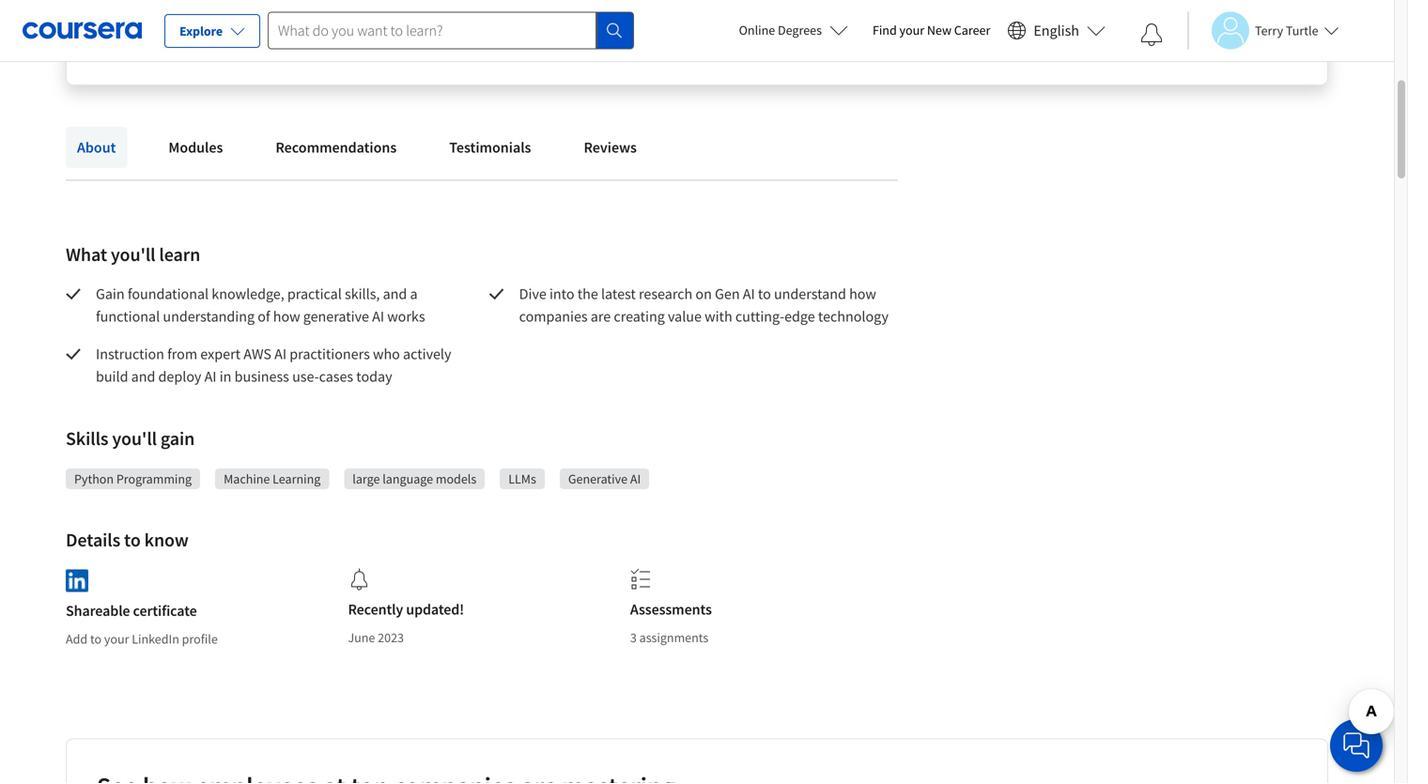 Task type: vqa. For each thing, say whether or not it's contained in the screenshot.


Task type: describe. For each thing, give the bounding box(es) containing it.
programming
[[116, 471, 192, 488]]

about link
[[66, 127, 127, 168]]

gen
[[715, 285, 740, 303]]

skills
[[66, 427, 108, 451]]

find
[[873, 22, 897, 39]]

3 for 3 assignments
[[630, 629, 637, 646]]

your for profile
[[104, 631, 129, 648]]

2 at from the left
[[1042, 20, 1053, 37]]

understand
[[774, 285, 846, 303]]

expert
[[200, 345, 241, 364]]

gain
[[96, 285, 125, 303]]

understanding
[[163, 307, 255, 326]]

value
[[668, 307, 702, 326]]

into
[[550, 285, 575, 303]]

modules
[[169, 138, 223, 157]]

hours
[[754, 20, 785, 37]]

practitioners
[[290, 345, 370, 364]]

assignments
[[639, 629, 709, 646]]

use-
[[292, 367, 319, 386]]

recently
[[348, 600, 403, 619]]

find your new career
[[873, 22, 991, 39]]

functional
[[96, 307, 160, 326]]

show notifications image
[[1141, 23, 1163, 46]]

linkedin
[[132, 631, 179, 648]]

recommended
[[421, 18, 505, 35]]

0 vertical spatial a
[[788, 20, 794, 37]]

cases
[[319, 367, 353, 386]]

how for of
[[273, 307, 300, 326]]

about
[[77, 138, 116, 157]]

coursera image
[[23, 15, 142, 45]]

english button
[[1000, 0, 1113, 61]]

large language models
[[353, 471, 477, 488]]

3 assignments
[[630, 629, 709, 646]]

practical
[[287, 285, 342, 303]]

the
[[578, 285, 598, 303]]

dive
[[519, 285, 547, 303]]

modules link
[[157, 127, 234, 168]]

large
[[353, 471, 380, 488]]

june
[[348, 629, 375, 646]]

testimonials
[[449, 138, 531, 157]]

skills you'll gain
[[66, 427, 195, 451]]

and inside instruction from expert aws ai practitioners who actively build and deploy ai in business use-cases today
[[131, 367, 155, 386]]

from
[[167, 345, 197, 364]]

ai right generative
[[630, 471, 641, 488]]

terry turtle button
[[1188, 12, 1339, 49]]

profile
[[182, 631, 218, 648]]

reviews
[[584, 138, 637, 157]]

degrees
[[778, 22, 822, 39]]

and inside 'gain foundational knowledge, practical skills, and a functional understanding of how generative ai works'
[[383, 285, 407, 303]]

(1,441
[[248, 20, 282, 37]]

generative
[[303, 307, 369, 326]]

shareable certificate
[[66, 602, 197, 621]]

terry
[[1255, 22, 1284, 39]]

shareable
[[66, 602, 130, 621]]

foundational
[[128, 285, 209, 303]]

explore
[[179, 23, 223, 39]]

on
[[696, 285, 712, 303]]

actively
[[403, 345, 451, 364]]

3 for 3 weeks at 5 hours a week
[[685, 20, 691, 37]]

What do you want to learn? text field
[[268, 12, 597, 49]]

works
[[387, 307, 425, 326]]

online degrees button
[[724, 9, 863, 51]]

your for pace
[[1055, 20, 1080, 37]]

today
[[356, 367, 392, 386]]

skills,
[[345, 285, 380, 303]]

you'll for skills
[[112, 427, 157, 451]]

knowledge,
[[212, 285, 284, 303]]

gain
[[161, 427, 195, 451]]

edge
[[785, 307, 815, 326]]

1 at from the left
[[731, 20, 742, 37]]

to for your
[[90, 631, 102, 648]]

explore button
[[164, 14, 260, 48]]

dive into the latest research on gen ai to understand how companies are creating value with cutting-edge technology
[[519, 285, 889, 326]]

details to know
[[66, 528, 189, 552]]

pace
[[1109, 20, 1135, 37]]

in
[[220, 367, 232, 386]]

find your new career link
[[863, 19, 1000, 42]]

ai left in
[[204, 367, 217, 386]]

latest
[[601, 285, 636, 303]]

assessments
[[630, 600, 712, 619]]

creating
[[614, 307, 665, 326]]

details
[[66, 528, 120, 552]]

to inside dive into the latest research on gen ai to understand how companies are creating value with cutting-edge technology
[[758, 285, 771, 303]]

know
[[144, 528, 189, 552]]

5
[[744, 20, 751, 37]]



Task type: locate. For each thing, give the bounding box(es) containing it.
1 vertical spatial a
[[410, 285, 418, 303]]

june 2023
[[348, 629, 404, 646]]

0 vertical spatial how
[[849, 285, 876, 303]]

add to your linkedin profile
[[66, 631, 218, 648]]

career
[[954, 22, 991, 39]]

and up works
[[383, 285, 407, 303]]

None search field
[[268, 12, 634, 49]]

2 vertical spatial to
[[90, 631, 102, 648]]

learning
[[273, 471, 321, 488]]

0 horizontal spatial at
[[731, 20, 742, 37]]

1 horizontal spatial how
[[849, 285, 876, 303]]

online degrees
[[739, 22, 822, 39]]

0 horizontal spatial your
[[104, 631, 129, 648]]

3
[[685, 20, 691, 37], [630, 629, 637, 646]]

ai inside dive into the latest research on gen ai to understand how companies are creating value with cutting-edge technology
[[743, 285, 755, 303]]

python programming
[[74, 471, 192, 488]]

recommendations link
[[264, 127, 408, 168]]

build
[[96, 367, 128, 386]]

1 horizontal spatial your
[[900, 22, 925, 39]]

what
[[66, 243, 107, 266]]

3 weeks at 5 hours a week
[[685, 20, 826, 37]]

how inside 'gain foundational knowledge, practical skills, and a functional understanding of how generative ai works'
[[273, 307, 300, 326]]

learn
[[159, 243, 200, 266]]

ai inside 'gain foundational knowledge, practical skills, and a functional understanding of how generative ai works'
[[372, 307, 384, 326]]

turtle
[[1286, 22, 1319, 39]]

and
[[383, 285, 407, 303], [131, 367, 155, 386]]

to up cutting-
[[758, 285, 771, 303]]

aws
[[244, 345, 272, 364]]

deploy
[[158, 367, 201, 386]]

are
[[591, 307, 611, 326]]

how for understand
[[849, 285, 876, 303]]

weeks
[[694, 20, 728, 37]]

online
[[739, 22, 775, 39]]

what you'll learn
[[66, 243, 200, 266]]

0 horizontal spatial to
[[90, 631, 102, 648]]

with
[[705, 307, 733, 326]]

how inside dive into the latest research on gen ai to understand how companies are creating value with cutting-edge technology
[[849, 285, 876, 303]]

1 vertical spatial 3
[[630, 629, 637, 646]]

research
[[639, 285, 693, 303]]

generative ai
[[568, 471, 641, 488]]

terry turtle
[[1255, 22, 1319, 39]]

how up technology
[[849, 285, 876, 303]]

1 horizontal spatial a
[[788, 20, 794, 37]]

your
[[1055, 20, 1080, 37], [900, 22, 925, 39], [104, 631, 129, 648]]

at
[[731, 20, 742, 37], [1042, 20, 1053, 37]]

2023
[[378, 629, 404, 646]]

ai down skills,
[[372, 307, 384, 326]]

new
[[927, 22, 952, 39]]

to for know
[[124, 528, 141, 552]]

1 horizontal spatial and
[[383, 285, 407, 303]]

0 vertical spatial and
[[383, 285, 407, 303]]

1 vertical spatial how
[[273, 307, 300, 326]]

1 horizontal spatial 3
[[685, 20, 691, 37]]

instruction
[[96, 345, 164, 364]]

your down shareable certificate
[[104, 631, 129, 648]]

how right the of
[[273, 307, 300, 326]]

3 left the assignments
[[630, 629, 637, 646]]

companies
[[519, 307, 588, 326]]

2 horizontal spatial to
[[758, 285, 771, 303]]

you'll for what
[[111, 243, 155, 266]]

1 vertical spatial you'll
[[112, 427, 157, 451]]

ai right gen
[[743, 285, 755, 303]]

0 horizontal spatial and
[[131, 367, 155, 386]]

3 left weeks
[[685, 20, 691, 37]]

generative
[[568, 471, 628, 488]]

reviews)
[[284, 20, 330, 37]]

english
[[1034, 21, 1080, 40]]

who
[[373, 345, 400, 364]]

at right learn
[[1042, 20, 1053, 37]]

to left know
[[124, 528, 141, 552]]

week
[[797, 20, 826, 37]]

a left week
[[788, 20, 794, 37]]

and down instruction
[[131, 367, 155, 386]]

learn at your own pace
[[1008, 20, 1135, 37]]

you'll up gain
[[111, 243, 155, 266]]

to right add
[[90, 631, 102, 648]]

you'll up python programming
[[112, 427, 157, 451]]

0 vertical spatial you'll
[[111, 243, 155, 266]]

recommended experience
[[421, 18, 567, 35]]

0 horizontal spatial how
[[273, 307, 300, 326]]

a
[[788, 20, 794, 37], [410, 285, 418, 303]]

a up works
[[410, 285, 418, 303]]

learn
[[1008, 20, 1039, 37]]

reviews link
[[573, 127, 648, 168]]

2 horizontal spatial your
[[1055, 20, 1080, 37]]

python
[[74, 471, 114, 488]]

certificate
[[133, 602, 197, 621]]

machine
[[224, 471, 270, 488]]

technology
[[818, 307, 889, 326]]

1 horizontal spatial to
[[124, 528, 141, 552]]

at left 5
[[731, 20, 742, 37]]

1 vertical spatial and
[[131, 367, 155, 386]]

1 horizontal spatial at
[[1042, 20, 1053, 37]]

language
[[383, 471, 433, 488]]

llms
[[508, 471, 536, 488]]

to
[[758, 285, 771, 303], [124, 528, 141, 552], [90, 631, 102, 648]]

updated!
[[406, 600, 464, 619]]

recently updated!
[[348, 600, 464, 619]]

chat with us image
[[1342, 731, 1372, 761]]

0 vertical spatial to
[[758, 285, 771, 303]]

ai right aws
[[275, 345, 287, 364]]

models
[[436, 471, 477, 488]]

0 horizontal spatial 3
[[630, 629, 637, 646]]

(1,441 reviews)
[[248, 20, 330, 37]]

business
[[235, 367, 289, 386]]

gain foundational knowledge, practical skills, and a functional understanding of how generative ai works
[[96, 285, 425, 326]]

you'll
[[111, 243, 155, 266], [112, 427, 157, 451]]

your left own
[[1055, 20, 1080, 37]]

0 vertical spatial 3
[[685, 20, 691, 37]]

1 vertical spatial to
[[124, 528, 141, 552]]

0 horizontal spatial a
[[410, 285, 418, 303]]

ai
[[743, 285, 755, 303], [372, 307, 384, 326], [275, 345, 287, 364], [204, 367, 217, 386], [630, 471, 641, 488]]

your right find in the top right of the page
[[900, 22, 925, 39]]

own
[[1083, 20, 1107, 37]]

a inside 'gain foundational knowledge, practical skills, and a functional understanding of how generative ai works'
[[410, 285, 418, 303]]

how
[[849, 285, 876, 303], [273, 307, 300, 326]]



